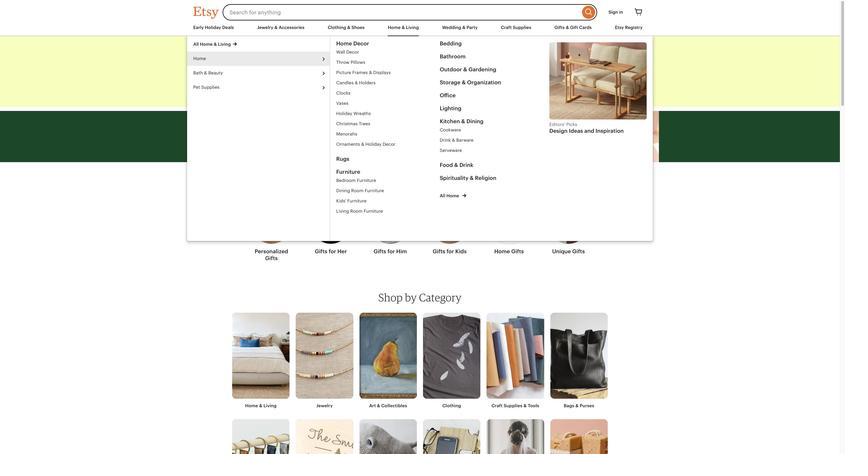 Task type: vqa. For each thing, say whether or not it's contained in the screenshot.
56.84
no



Task type: describe. For each thing, give the bounding box(es) containing it.
home & living image
[[232, 313, 290, 399]]

clothing & shoes link
[[328, 25, 365, 31]]

gifts for her link
[[312, 201, 350, 258]]

gifts & gift cards
[[555, 25, 592, 30]]

home decor link
[[336, 40, 440, 47]]

craft supplies link
[[501, 25, 531, 31]]

jewelry for jewelry
[[316, 404, 333, 409]]

throw
[[336, 60, 350, 65]]

personalized gifts up to 30% off!
[[451, 118, 533, 144]]

barware
[[456, 138, 474, 143]]

home & living inside menu bar
[[388, 25, 419, 30]]

unique gifts
[[552, 248, 585, 255]]

wedding
[[442, 25, 461, 30]]

home inside menu bar
[[388, 25, 401, 30]]

storage & organization
[[440, 79, 501, 86]]

cookware
[[440, 127, 461, 133]]

lighting
[[440, 105, 462, 112]]

home decor
[[336, 40, 369, 47]]

holiday down vases
[[336, 111, 352, 116]]

shoes
[[352, 25, 365, 30]]

0 horizontal spatial dining
[[336, 188, 350, 193]]

drink & barware
[[440, 138, 474, 143]]

craft supplies & tools
[[492, 404, 539, 409]]

bedding link
[[440, 40, 543, 47]]

all home & living link
[[193, 38, 330, 47]]

art & collectibles image
[[360, 313, 417, 399]]

personalized for gifts
[[255, 248, 288, 255]]

a festive scene featuring a candle shown with a holiday message and colorfully illustrated trees on its label. image
[[315, 111, 418, 162]]

gifts for kids link
[[430, 201, 469, 258]]

unique
[[552, 248, 571, 255]]

take
[[436, 182, 458, 195]]

food & drink link
[[440, 162, 543, 169]]

in
[[619, 10, 623, 15]]

candles & holders link
[[336, 78, 440, 88]]

home & living link
[[388, 25, 419, 31]]

etsy registry
[[615, 25, 643, 30]]

craft for craft supplies & tools
[[492, 404, 503, 409]]

wedding & party menu item
[[442, 25, 478, 30]]

room for living
[[350, 209, 363, 214]]

outdoor & gardening
[[440, 66, 497, 73]]

him
[[396, 248, 407, 255]]

early holiday deals! take 25%+ off
[[339, 182, 501, 195]]

gifts for him
[[374, 248, 407, 255]]

jewelry image
[[296, 313, 353, 399]]

none search field inside sign in banner
[[223, 4, 597, 20]]

off
[[489, 182, 501, 195]]

cards
[[579, 25, 592, 30]]

all for all home
[[440, 193, 446, 198]]

sign
[[609, 10, 618, 15]]

craft supplies
[[501, 25, 531, 30]]

personalized gifts link
[[252, 201, 291, 265]]

christmas
[[336, 121, 358, 126]]

wreaths
[[354, 111, 371, 116]]

early holiday deals
[[193, 25, 234, 30]]

clocks link
[[336, 88, 440, 98]]

& inside menu item
[[204, 70, 207, 75]]

bedding
[[440, 40, 462, 47]]

for for kids
[[447, 248, 454, 255]]

decor for home decor
[[353, 40, 369, 47]]

furniture down bedroom furniture 'link'
[[365, 188, 384, 193]]

clothing for clothing
[[443, 404, 461, 409]]

clothing & shoes menu item
[[328, 25, 365, 30]]

jewelry for jewelry & accessories
[[257, 25, 273, 30]]

home inside 'menu item'
[[193, 56, 206, 61]]

picture frames & displays
[[336, 70, 391, 75]]

a collection of multi-colored dog leashes with rose gold latches, which can be customized with a pet name. image
[[556, 111, 659, 162]]

inspiration
[[596, 128, 624, 134]]

ideas
[[569, 128, 583, 134]]

bedroom furniture link
[[336, 176, 440, 186]]

organization
[[467, 79, 501, 86]]

jewelry & accessories link
[[257, 25, 305, 31]]

displays
[[373, 70, 391, 75]]

holiday for early holiday deals are here!
[[356, 40, 408, 56]]

candles & holders
[[336, 80, 376, 85]]

kitchen & dining
[[440, 118, 484, 125]]

clocks
[[336, 91, 351, 96]]

vases link
[[336, 98, 440, 109]]

decor for wall decor
[[346, 50, 359, 55]]

cookware link
[[440, 125, 543, 135]]

bags & purses
[[564, 404, 594, 409]]

drink & barware link
[[440, 135, 543, 146]]

ornaments & holiday decor
[[336, 142, 396, 147]]

kids' furniture link
[[336, 196, 440, 206]]

kids'
[[336, 198, 346, 204]]

personalized for gifts
[[451, 118, 512, 133]]

personalized gifts
[[255, 248, 288, 262]]

0 vertical spatial drink
[[440, 138, 451, 143]]

bath & beauty menu item
[[187, 66, 330, 80]]

sign in banner
[[181, 0, 659, 25]]

jewelry & accessories menu item
[[257, 25, 305, 30]]

wall decor link
[[336, 47, 440, 57]]

wall decor
[[336, 50, 359, 55]]

to
[[463, 135, 472, 144]]

home gifts link
[[490, 201, 529, 258]]

serveware link
[[440, 146, 543, 156]]

holiday for early holiday deals
[[205, 25, 221, 30]]

art & collectibles
[[369, 404, 407, 409]]

holiday down the menorahs link
[[366, 142, 382, 147]]

are here!
[[461, 40, 522, 56]]

early for early holiday deals are here!
[[318, 40, 352, 56]]

vases
[[336, 101, 349, 106]]

shop
[[378, 291, 403, 304]]

collectibles
[[381, 404, 407, 409]]

wedding & party
[[442, 25, 478, 30]]

craft supplies menu item
[[501, 25, 531, 30]]

furniture up the living room furniture
[[347, 198, 367, 204]]

pet supplies menu item
[[187, 80, 330, 95]]

1 horizontal spatial drink
[[460, 162, 474, 168]]

home menu item
[[187, 52, 330, 66]]

for for her
[[329, 248, 336, 255]]



Task type: locate. For each thing, give the bounding box(es) containing it.
all home & living
[[193, 42, 231, 47]]

kids
[[456, 248, 467, 255]]

bedroom
[[336, 178, 356, 183]]

1 horizontal spatial dining
[[467, 118, 484, 125]]

outdoor
[[440, 66, 462, 73]]

for
[[329, 248, 336, 255], [388, 248, 395, 255], [447, 248, 454, 255]]

dining up the 'kids''
[[336, 188, 350, 193]]

up
[[451, 135, 461, 144]]

gifts
[[555, 25, 565, 30], [315, 248, 327, 255], [374, 248, 386, 255], [433, 248, 445, 255], [512, 248, 524, 255], [573, 248, 585, 255], [265, 255, 278, 262]]

room down kids' furniture
[[350, 209, 363, 214]]

None search field
[[223, 4, 597, 20]]

all home link
[[440, 188, 543, 199]]

kitchen & dining link
[[440, 118, 543, 125]]

jewelry inside jewelry & accessories link
[[257, 25, 273, 30]]

1 horizontal spatial home & living
[[388, 25, 419, 30]]

party
[[467, 25, 478, 30]]

personalized inside personalized gifts up to 30% off!
[[451, 118, 512, 133]]

by
[[405, 291, 417, 304]]

early up kids' furniture
[[339, 182, 363, 195]]

2 vertical spatial supplies
[[504, 404, 523, 409]]

1 for from the left
[[329, 248, 336, 255]]

Search for anything text field
[[223, 4, 581, 20]]

clothing inside clothing & shoes link
[[328, 25, 346, 30]]

2 for from the left
[[388, 248, 395, 255]]

accessories
[[279, 25, 305, 30]]

beauty
[[208, 70, 223, 75]]

0 vertical spatial jewelry
[[257, 25, 273, 30]]

supplies for craft supplies
[[513, 25, 531, 30]]

home & living
[[388, 25, 419, 30], [245, 404, 277, 409]]

1 horizontal spatial clothing
[[443, 404, 461, 409]]

ornaments
[[336, 142, 360, 147]]

dining room furniture link
[[336, 186, 440, 196]]

all down spirituality
[[440, 193, 446, 198]]

1 vertical spatial decor
[[346, 50, 359, 55]]

furniture inside 'link'
[[357, 178, 376, 183]]

bath & beauty
[[193, 70, 223, 75]]

personalized
[[451, 118, 512, 133], [255, 248, 288, 255]]

furniture inside 'link'
[[364, 209, 383, 214]]

0 horizontal spatial drink
[[440, 138, 451, 143]]

0 vertical spatial supplies
[[513, 25, 531, 30]]

unique gifts link
[[549, 201, 588, 258]]

picture frames & displays link
[[336, 68, 440, 78]]

throw pillows
[[336, 60, 365, 65]]

tools
[[528, 404, 539, 409]]

&
[[275, 25, 278, 30], [347, 25, 351, 30], [402, 25, 405, 30], [462, 25, 466, 30], [566, 25, 569, 30], [214, 42, 217, 47], [463, 66, 467, 73], [369, 70, 372, 75], [204, 70, 207, 75], [462, 79, 466, 86], [355, 80, 358, 85], [461, 118, 465, 125], [452, 138, 455, 143], [361, 142, 364, 147], [454, 162, 458, 168], [470, 175, 474, 181], [259, 404, 263, 409], [377, 404, 380, 409], [524, 404, 527, 409], [576, 404, 579, 409]]

0 vertical spatial personalized
[[451, 118, 512, 133]]

supplies inside "menu item"
[[201, 85, 220, 90]]

ornaments & holiday decor link
[[336, 139, 440, 150]]

wall
[[336, 50, 345, 55]]

1 vertical spatial supplies
[[201, 85, 220, 90]]

spirituality
[[440, 175, 469, 181]]

1 horizontal spatial for
[[388, 248, 395, 255]]

early holiday deals are here!
[[318, 40, 522, 56]]

dining up cookware link
[[467, 118, 484, 125]]

christmas trees
[[336, 121, 370, 126]]

outdoor & gardening link
[[440, 66, 543, 73]]

decor down home decor
[[346, 50, 359, 55]]

decor down the menorahs link
[[383, 142, 396, 147]]

0 horizontal spatial for
[[329, 248, 336, 255]]

& inside "link"
[[369, 70, 372, 75]]

menu
[[187, 38, 330, 95]]

craft supplies & tools image
[[487, 313, 544, 399]]

clothing image
[[423, 313, 481, 399]]

drink left up
[[440, 138, 451, 143]]

living room furniture
[[336, 209, 383, 214]]

2 horizontal spatial for
[[447, 248, 454, 255]]

0 vertical spatial room
[[351, 188, 364, 193]]

gardening
[[469, 66, 497, 73]]

gift
[[570, 25, 578, 30]]

0 vertical spatial early
[[193, 25, 204, 30]]

0 vertical spatial all
[[193, 42, 199, 47]]

and
[[585, 128, 594, 134]]

design
[[550, 128, 568, 134]]

0 horizontal spatial clothing
[[328, 25, 346, 30]]

all for all home & living
[[193, 42, 199, 47]]

clothing for clothing & shoes
[[328, 25, 346, 30]]

0 horizontal spatial home & living
[[245, 404, 277, 409]]

25%+ off
[[371, 56, 469, 84]]

spirituality & religion link
[[440, 175, 543, 182]]

for for him
[[388, 248, 395, 255]]

early up all home & living
[[193, 25, 204, 30]]

religion
[[475, 175, 497, 181]]

kids' furniture
[[336, 198, 367, 204]]

editors'
[[550, 122, 565, 127]]

1 horizontal spatial personalized
[[451, 118, 512, 133]]

all down early holiday deals link
[[193, 42, 199, 47]]

2 vertical spatial early
[[339, 182, 363, 195]]

gifts & gift cards menu item
[[555, 25, 592, 30]]

jewelry
[[257, 25, 273, 30], [316, 404, 333, 409]]

1 horizontal spatial all
[[440, 193, 446, 198]]

1 vertical spatial room
[[350, 209, 363, 214]]

holiday up throw pillows link
[[356, 40, 408, 56]]

1 horizontal spatial jewelry
[[316, 404, 333, 409]]

bath
[[193, 70, 203, 75]]

drink up spirituality & religion
[[460, 162, 474, 168]]

living inside 'link'
[[336, 209, 349, 214]]

for left him
[[388, 248, 395, 255]]

food & drink
[[440, 162, 474, 168]]

category
[[419, 291, 462, 304]]

supplies for pet supplies
[[201, 85, 220, 90]]

all inside all home link
[[440, 193, 446, 198]]

early for early holiday deals
[[193, 25, 204, 30]]

home gifts
[[495, 248, 524, 255]]

picture
[[336, 70, 351, 75]]

0 horizontal spatial jewelry
[[257, 25, 273, 30]]

home & living menu item
[[388, 25, 419, 30]]

early holiday deals link
[[193, 25, 234, 31]]

early up throw
[[318, 40, 352, 56]]

gifts inside the personalized gifts
[[265, 255, 278, 262]]

furniture down the kids' furniture link
[[364, 209, 383, 214]]

1 vertical spatial craft
[[492, 404, 503, 409]]

supplies for craft supplies & tools
[[504, 404, 523, 409]]

registry
[[625, 25, 643, 30]]

bags & purses image
[[551, 313, 608, 399]]

1 vertical spatial personalized
[[255, 248, 288, 255]]

menu bar containing early holiday deals
[[193, 25, 647, 36]]

room down bedroom furniture
[[351, 188, 364, 193]]

room inside 'link'
[[350, 209, 363, 214]]

furniture
[[336, 169, 360, 175], [357, 178, 376, 183], [365, 188, 384, 193], [347, 198, 367, 204], [364, 209, 383, 214]]

1 vertical spatial clothing
[[443, 404, 461, 409]]

0 vertical spatial clothing
[[328, 25, 346, 30]]

living room furniture link
[[336, 206, 440, 217]]

3 for from the left
[[447, 248, 454, 255]]

food
[[440, 162, 453, 168]]

room for dining
[[351, 188, 364, 193]]

all home
[[440, 193, 460, 198]]

0 vertical spatial home & living
[[388, 25, 419, 30]]

deals
[[411, 40, 457, 56]]

dining
[[467, 118, 484, 125], [336, 188, 350, 193]]

editors' picks design ideas and inspiration
[[550, 122, 624, 134]]

deals!
[[405, 182, 433, 195]]

1 vertical spatial all
[[440, 193, 446, 198]]

gifts for him link
[[371, 201, 410, 258]]

holiday up the kids' furniture link
[[366, 182, 403, 195]]

2 vertical spatial decor
[[383, 142, 396, 147]]

lighting link
[[440, 105, 543, 112]]

holiday for early holiday deals! take 25%+ off
[[366, 182, 403, 195]]

decor up 'wall decor'
[[353, 40, 369, 47]]

candles
[[336, 80, 354, 85]]

early for early holiday deals! take 25%+ off
[[339, 182, 363, 195]]

office link
[[440, 92, 543, 99]]

25%+
[[460, 182, 486, 195]]

all inside 'all home & living' link
[[193, 42, 199, 47]]

purses
[[580, 404, 594, 409]]

1 vertical spatial dining
[[336, 188, 350, 193]]

0 vertical spatial decor
[[353, 40, 369, 47]]

rugs link
[[336, 156, 440, 163]]

furniture up dining room furniture
[[357, 178, 376, 183]]

for left kids
[[447, 248, 454, 255]]

furniture up bedroom
[[336, 169, 360, 175]]

holiday left deals
[[205, 25, 221, 30]]

for left her
[[329, 248, 336, 255]]

spirituality & religion
[[440, 175, 497, 181]]

menu containing all home & living
[[187, 38, 330, 95]]

sign in
[[609, 10, 623, 15]]

gifts for kids
[[433, 248, 467, 255]]

gifts inside "link"
[[374, 248, 386, 255]]

craft for craft supplies
[[501, 25, 512, 30]]

0 vertical spatial dining
[[467, 118, 484, 125]]

gifts & gift cards link
[[555, 25, 592, 31]]

1 vertical spatial jewelry
[[316, 404, 333, 409]]

0 vertical spatial craft
[[501, 25, 512, 30]]

0 horizontal spatial all
[[193, 42, 199, 47]]

0 horizontal spatial personalized
[[255, 248, 288, 255]]

1 vertical spatial early
[[318, 40, 352, 56]]

gifts for her
[[315, 248, 347, 255]]

pet supplies
[[193, 85, 220, 90]]

serveware
[[440, 148, 462, 153]]

clothing & shoes
[[328, 25, 365, 30]]

for inside "link"
[[388, 248, 395, 255]]

trees
[[359, 121, 370, 126]]

1 vertical spatial drink
[[460, 162, 474, 168]]

office
[[440, 92, 456, 99]]

wedding & party link
[[442, 25, 478, 31]]

menorahs
[[336, 132, 357, 137]]

menu bar
[[193, 25, 647, 36]]

throw pillows link
[[336, 57, 440, 68]]

1 vertical spatial home & living
[[245, 404, 277, 409]]



